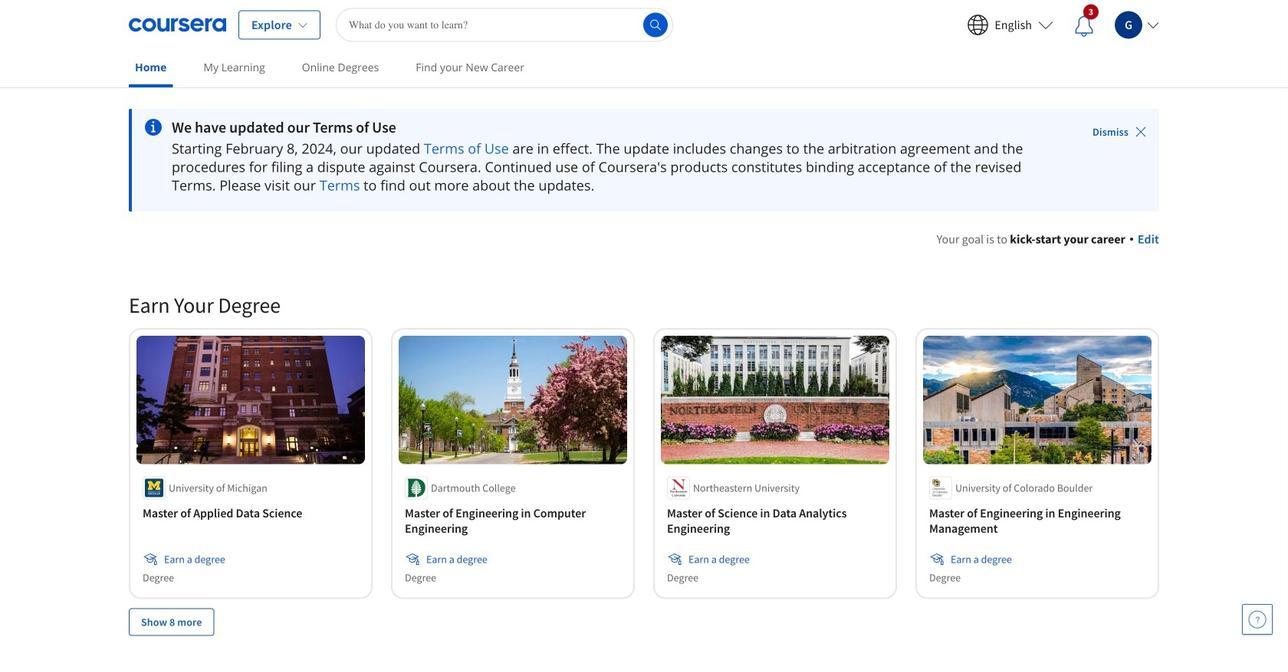 Task type: locate. For each thing, give the bounding box(es) containing it.
coursera image
[[129, 13, 226, 37]]

main content
[[0, 90, 1289, 651]]

None search field
[[336, 8, 673, 42]]

earn your degree collection element
[[120, 267, 1169, 651]]



Task type: describe. For each thing, give the bounding box(es) containing it.
What do you want to learn? text field
[[336, 8, 673, 42]]

information: we have updated our terms of use element
[[172, 118, 1050, 137]]

help center image
[[1249, 611, 1267, 629]]



Task type: vqa. For each thing, say whether or not it's contained in the screenshot.
2nd of
no



